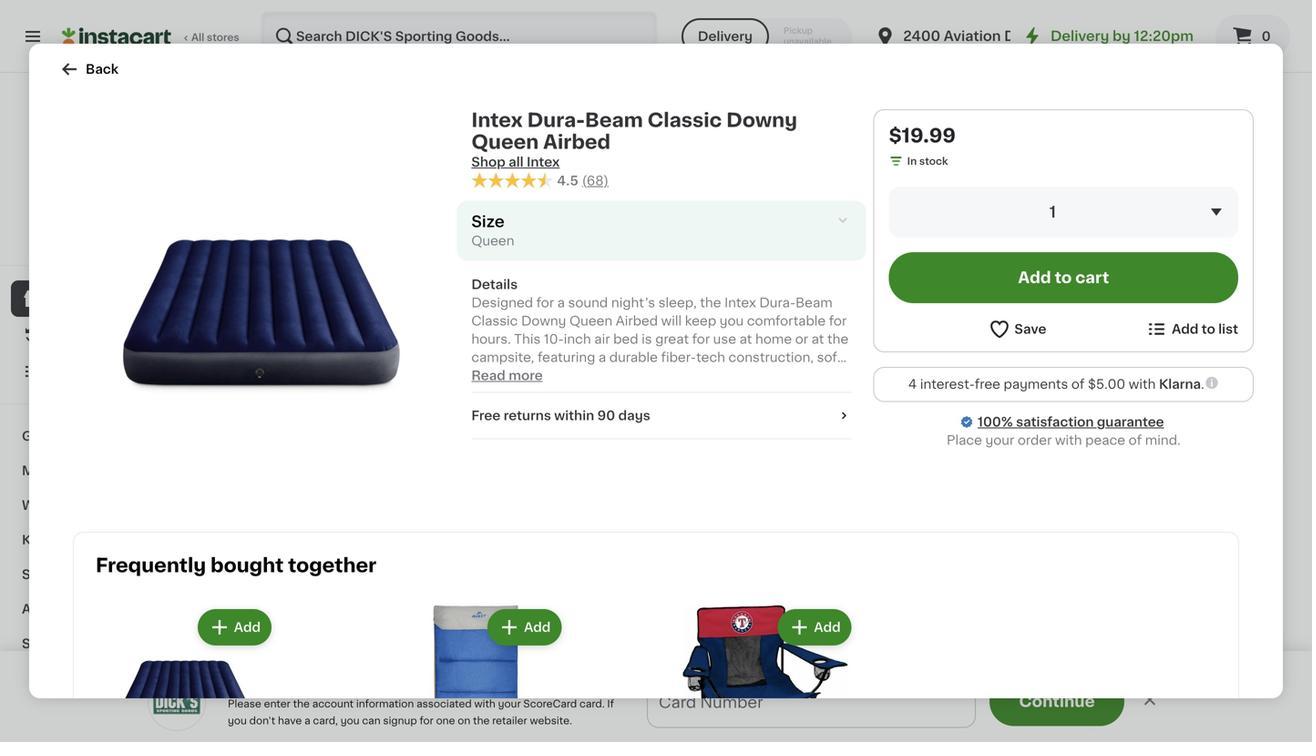 Task type: locate. For each thing, give the bounding box(es) containing it.
1 menthol from the left
[[988, 709, 1041, 722]]

lime down electrolyte
[[896, 367, 927, 380]]

add inside treatment tracker modal dialog
[[779, 702, 811, 718]]

buy it again
[[51, 329, 128, 342]]

at right 'or' on the right top of page
[[812, 333, 824, 346]]

2 horizontal spatial you
[[720, 315, 744, 328]]

back inside copper fit copperfit back pro
[[774, 709, 805, 722]]

2 $5 from the left
[[1162, 693, 1176, 703]]

1 horizontal spatial 2,
[[1124, 693, 1134, 703]]

i.v. up multiplier,
[[994, 349, 1011, 362]]

outdoors
[[22, 707, 85, 720]]

dick's sporting goods logo image inside main content
[[148, 673, 206, 732]]

1 horizontal spatial airbed
[[543, 133, 611, 152]]

(68) right 4.5
[[582, 174, 609, 187]]

0 vertical spatial airbed
[[543, 133, 611, 152]]

top,
[[523, 370, 548, 382]]

1 horizontal spatial beam
[[585, 111, 643, 130]]

website.
[[530, 716, 572, 726]]

details
[[471, 279, 518, 291]]

airbed down the night's
[[616, 315, 658, 328]]

nike inside nike brasilia 9.5 training duffel bag
[[1121, 349, 1149, 362]]

1 relieving from the left
[[955, 727, 1013, 740]]

dura- inside the intex dura-beam classic downy queen airbed shop all intex
[[527, 111, 585, 130]]

1 horizontal spatial fsa/hsa
[[1227, 647, 1274, 657]]

total inside nike af1 white, 12.0, medium/d, 74 total options
[[687, 416, 711, 427]]

account
[[312, 699, 354, 709]]

read more button
[[471, 367, 543, 385]]

1 vertical spatial intex
[[725, 297, 756, 310]]

00 right 28
[[311, 326, 325, 336]]

gear inside 'link'
[[69, 673, 101, 685]]

training down everyday
[[360, 367, 410, 380]]

1 vertical spatial downy
[[521, 315, 566, 328]]

0 vertical spatial lemon
[[849, 367, 893, 380]]

bag
[[1217, 367, 1242, 380]]

0 vertical spatial gear
[[69, 638, 101, 651]]

99 inside 19 99
[[477, 326, 491, 336]]

100%
[[978, 416, 1013, 429]]

pain inside buy any 2, save $5 biofreeze menthol pain relieving gel fo
[[924, 727, 952, 740]]

2 horizontal spatial buy
[[1080, 693, 1100, 703]]

(53) up the strawberry, 6 total options
[[1019, 387, 1039, 397]]

2, inside 'buy any 2, save $5 biofreeze menthol pain relieving spra'
[[1124, 693, 1134, 703]]

pain down qualify.
[[924, 727, 952, 740]]

$ up plus
[[277, 326, 284, 336]]

intex up shop
[[471, 111, 523, 130]]

item carousel region
[[273, 95, 1276, 445], [745, 514, 1312, 743]]

1 vertical spatial sports
[[22, 673, 66, 685]]

lemon down electrolyte
[[849, 367, 893, 380]]

1 horizontal spatial save
[[1015, 323, 1047, 336]]

1 biofreeze from the left
[[924, 709, 985, 722]]

2 horizontal spatial options
[[1121, 416, 1160, 427]]

shoes down 'men's'
[[635, 367, 675, 380]]

2400 aviation dr
[[903, 30, 1021, 43]]

queen
[[471, 133, 539, 152], [471, 235, 514, 248], [570, 315, 613, 328], [541, 367, 584, 380], [443, 420, 478, 430]]

2 2, from the left
[[1124, 693, 1134, 703]]

all left intex
[[509, 156, 524, 169]]

product group
[[443, 160, 598, 432], [782, 160, 937, 431], [951, 160, 1106, 431], [1121, 160, 1276, 429], [774, 514, 917, 743], [924, 514, 1067, 743], [1074, 514, 1218, 743], [96, 606, 275, 743], [386, 606, 565, 743], [676, 606, 855, 743]]

cover photo image
[[288, 514, 745, 743]]

socks
[[310, 386, 349, 398]]

designed for a sound night's sleep, the intex dura-beam classic downy queen airbed will keep you comfortable for hours. this 10-inch air bed is great for use at home or at the campsite, featuring a durable fiber-tech construction, soft flocked top, and vinyl sides and bottom.design
[[471, 297, 849, 382]]

2, left close image
[[1124, 693, 1134, 703]]

liquid down 'or' on the right top of page
[[782, 349, 821, 362]]

Card Number text field
[[648, 678, 975, 728]]

back down instacart logo
[[86, 63, 119, 76]]

biofreeze inside 'buy any 2, save $5 biofreeze menthol pain relieving spra'
[[1074, 709, 1135, 722]]

1 horizontal spatial accessories
[[104, 673, 185, 685]]

you up use
[[720, 315, 744, 328]]

dura- down hours.
[[478, 349, 514, 362]]

delivery inside button
[[698, 30, 753, 43]]

0 horizontal spatial $5
[[1012, 693, 1025, 703]]

1 horizontal spatial menthol
[[1139, 709, 1191, 722]]

save inside buy any 2, save $5 biofreeze menthol pain relieving gel fo
[[986, 693, 1010, 703]]

sports inside sports gear link
[[22, 638, 66, 651]]

1 horizontal spatial 19
[[784, 667, 806, 686]]

dura- for intex dura-beam classic downy queen airbed shop all intex
[[527, 111, 585, 130]]

$ inside the $ 23 49
[[786, 326, 792, 336]]

1 49 from the left
[[819, 326, 833, 336]]

$ left 'or' on the right top of page
[[786, 326, 792, 336]]

0 horizontal spatial a
[[304, 716, 310, 726]]

options for nike brasilia 9.5 training duffel bag
[[1121, 416, 1160, 427]]

1 vertical spatial 19
[[784, 667, 806, 686]]

nike inside nike men's air force 1 '07 shoes
[[612, 349, 641, 362]]

2 at from the left
[[812, 333, 824, 346]]

1 horizontal spatial scorecard
[[330, 679, 402, 692]]

sleep,
[[659, 297, 697, 310]]

total for strawberry
[[1023, 402, 1047, 412]]

buy inside buy any 2, save $5 biofreeze menthol pain relieving gel fo
[[930, 693, 950, 703]]

2 vertical spatial airbed
[[443, 386, 485, 398]]

49 up liquid i.v. hydration multiplier, strawberry
[[989, 326, 1003, 336]]

you inside designed for a sound night's sleep, the intex dura-beam classic downy queen airbed will keep you comfortable for hours. this 10-inch air bed is great for use at home or at the campsite, featuring a durable fiber-tech construction, soft flocked top, and vinyl sides and bottom.design
[[720, 315, 744, 328]]

liquid
[[782, 349, 821, 362], [951, 349, 991, 362]]

relieving down close image
[[1105, 727, 1164, 740]]

1 horizontal spatial of
[[1129, 434, 1142, 447]]

1 right 'force'
[[746, 349, 751, 362]]

classic inside intex dura-beam classic downy queen airbed
[[443, 367, 489, 380]]

2 relieving from the left
[[1105, 727, 1164, 740]]

1 horizontal spatial all
[[1100, 107, 1115, 119]]

dick's sporting goods logo image
[[76, 95, 156, 175], [148, 673, 206, 732]]

1 horizontal spatial shoes
[[635, 367, 675, 380]]

0 vertical spatial intex
[[471, 111, 523, 130]]

tape
[[1245, 691, 1276, 704]]

total down 12.0,
[[687, 416, 711, 427]]

with down 100% satisfaction guarantee
[[1055, 434, 1082, 447]]

99 inside the $ 19 99
[[808, 668, 822, 678]]

beam up the $ 23 49
[[796, 297, 833, 310]]

00 inside $ 28 00
[[311, 326, 325, 336]]

19 up copper
[[784, 667, 806, 686]]

accessories
[[22, 603, 103, 616], [104, 673, 185, 685]]

1 vertical spatial airbed
[[616, 315, 658, 328]]

2 00 from the left
[[1159, 326, 1174, 336]]

and down 'men's'
[[649, 370, 673, 382]]

0 horizontal spatial i.v.
[[824, 349, 842, 362]]

add button
[[522, 166, 592, 199], [861, 166, 931, 199], [1031, 166, 1101, 199], [1200, 166, 1270, 199], [841, 519, 911, 552], [991, 519, 1062, 552], [1142, 519, 1212, 552], [199, 612, 270, 644], [489, 612, 560, 644], [780, 612, 850, 644]]

intex for intex dura-beam classic downy queen airbed shop all intex
[[471, 111, 523, 130]]

1 horizontal spatial buy
[[930, 693, 950, 703]]

klarna
[[1159, 378, 1201, 391]]

airbed inside designed for a sound night's sleep, the intex dura-beam classic downy queen airbed will keep you comfortable for hours. this 10-inch air bed is great for use at home or at the campsite, featuring a durable fiber-tech construction, soft flocked top, and vinyl sides and bottom.design
[[616, 315, 658, 328]]

pain inside 'buy any 2, save $5 biofreeze menthol pain relieving spra'
[[1074, 727, 1102, 740]]

0 horizontal spatial relieving
[[955, 727, 1013, 740]]

great
[[655, 333, 689, 346]]

free inside treatment tracker modal dialog
[[527, 702, 561, 718]]

1 horizontal spatial total
[[1023, 402, 1047, 412]]

1 i.v. from the left
[[824, 349, 842, 362]]

2 i.v. from the left
[[994, 349, 1011, 362]]

2 vertical spatial intex
[[443, 349, 475, 362]]

lemon down drink
[[782, 402, 817, 412]]

beam for intex dura-beam classic downy queen airbed
[[514, 349, 551, 362]]

0 horizontal spatial all
[[509, 156, 524, 169]]

sports up outdoors
[[22, 673, 66, 685]]

add scorecard to save link
[[52, 237, 181, 252]]

$ for 28
[[277, 326, 284, 336]]

options inside black/black/white, 5 total options
[[1121, 416, 1160, 427]]

queen down featuring
[[541, 367, 584, 380]]

sports up sports gear accessories
[[22, 638, 66, 651]]

1
[[1050, 205, 1056, 220], [746, 349, 751, 362]]

1 inside 1 field
[[1050, 205, 1056, 220]]

1 up the 'add to cart'
[[1050, 205, 1056, 220]]

biofreeze for biofreeze menthol pain relieving gel fo
[[924, 709, 985, 722]]

relieving for biofreeze menthol pain relieving gel fo
[[955, 727, 1013, 740]]

kids link
[[11, 523, 221, 558]]

dura- up intex
[[527, 111, 585, 130]]

0 horizontal spatial on
[[458, 716, 471, 726]]

0 vertical spatial free
[[975, 378, 1001, 391]]

1 horizontal spatial at
[[812, 333, 824, 346]]

queen up shop
[[471, 133, 539, 152]]

kids
[[22, 534, 51, 547]]

total inside black/black/white, 5 total options
[[1231, 402, 1255, 412]]

1 pain from the left
[[924, 727, 952, 740]]

menthol inside 'buy any 2, save $5 biofreeze menthol pain relieving spra'
[[1139, 709, 1191, 722]]

2400 aviation dr button
[[874, 11, 1021, 62]]

1 vertical spatial of
[[1129, 434, 1142, 447]]

on right the one
[[458, 716, 471, 726]]

2 vertical spatial downy
[[493, 367, 538, 380]]

nike inside nike dri-fit everyday plus cushion training crew socks
[[273, 349, 302, 362]]

(68) down more in the left of the page
[[510, 406, 531, 416]]

any inside 'buy any 2, save $5 biofreeze menthol pain relieving spra'
[[1103, 693, 1122, 703]]

liquid inside the liquid i.v. electrolyte drink mix, lemon lime
[[782, 349, 821, 362]]

0 horizontal spatial buy
[[51, 329, 77, 342]]

of
[[1072, 378, 1085, 391], [1129, 434, 1142, 447]]

add to list
[[1172, 323, 1239, 336]]

(72)
[[1188, 387, 1208, 397]]

pain
[[924, 727, 952, 740], [1074, 727, 1102, 740]]

0 horizontal spatial 2,
[[974, 693, 983, 703]]

fsa/hsa
[[776, 647, 823, 657], [1227, 647, 1274, 657]]

shop
[[471, 156, 506, 169]]

save up "please"
[[228, 679, 261, 692]]

intex dura-beam classic downy queen airbed shop all intex
[[471, 111, 797, 169]]

your up retailer
[[498, 699, 521, 709]]

the left retailer
[[473, 716, 490, 726]]

home
[[756, 333, 792, 346]]

a left the sound
[[557, 297, 565, 310]]

49 right 23
[[819, 326, 833, 336]]

queen down read
[[443, 420, 478, 430]]

save inside 'button'
[[1015, 323, 1047, 336]]

0 horizontal spatial at
[[740, 333, 752, 346]]

0 vertical spatial 19
[[453, 325, 475, 344]]

downy for intex dura-beam classic downy queen airbed
[[493, 367, 538, 380]]

1 2, from the left
[[974, 693, 983, 703]]

airbed for intex dura-beam classic downy queen airbed shop all intex
[[543, 133, 611, 152]]

beam for intex dura-beam classic downy queen airbed shop all intex
[[585, 111, 643, 130]]

will
[[661, 315, 682, 328]]

mind.
[[1145, 434, 1181, 447]]

dura- inside intex dura-beam classic downy queen airbed
[[478, 349, 514, 362]]

nike up the medium/d,
[[612, 402, 636, 412]]

0 vertical spatial all
[[1100, 107, 1115, 119]]

0 horizontal spatial of
[[1072, 378, 1085, 391]]

2, inside buy any 2, save $5 biofreeze menthol pain relieving gel fo
[[974, 693, 983, 703]]

downy inside intex dura-beam classic downy queen airbed
[[493, 367, 538, 380]]

0 vertical spatial lime
[[896, 367, 927, 380]]

beam inside designed for a sound night's sleep, the intex dura-beam classic downy queen airbed will keep you comfortable for hours. this 10-inch air bed is great for use at home or at the campsite, featuring a durable fiber-tech construction, soft flocked top, and vinyl sides and bottom.design
[[796, 297, 833, 310]]

lime down mix,
[[820, 402, 845, 412]]

delivery for delivery
[[698, 30, 753, 43]]

2 vertical spatial dura-
[[478, 349, 514, 362]]

pain down continue button on the bottom right of page
[[1074, 727, 1102, 740]]

at right use
[[740, 333, 752, 346]]

00 inside 42 00
[[1159, 326, 1174, 336]]

1 vertical spatial 1
[[746, 349, 751, 362]]

back
[[86, 63, 119, 76], [774, 709, 805, 722]]

downy inside the intex dura-beam classic downy queen airbed shop all intex
[[727, 111, 797, 130]]

copper fit copperfit back pro
[[774, 691, 909, 722]]

0 vertical spatial sports
[[22, 638, 66, 651]]

$ inside $ 28 00
[[277, 326, 284, 336]]

a down air on the left of the page
[[599, 352, 606, 364]]

relieving inside 'buy any 2, save $5 biofreeze menthol pain relieving spra'
[[1105, 727, 1164, 740]]

accessories up recreation
[[104, 673, 185, 685]]

all right view
[[1100, 107, 1115, 119]]

0 horizontal spatial dura-
[[478, 349, 514, 362]]

0 horizontal spatial liquid
[[782, 349, 821, 362]]

queen inside intex dura-beam classic downy queen airbed
[[541, 367, 584, 380]]

on inside treatment tracker modal dialog
[[634, 702, 655, 718]]

or
[[795, 333, 808, 346]]

0 horizontal spatial total
[[687, 416, 711, 427]]

6
[[1014, 402, 1021, 412]]

liquid up multiplier,
[[951, 349, 991, 362]]

air
[[685, 349, 703, 362]]

0 horizontal spatial free
[[527, 702, 561, 718]]

i.v. up mix,
[[824, 349, 842, 362]]

1 vertical spatial all
[[509, 156, 524, 169]]

relieving down "more" button
[[955, 727, 1013, 740]]

$ inside the $ 19 99
[[777, 668, 784, 678]]

dick's sporting goods logo image down back button
[[76, 95, 156, 175]]

2 menthol from the left
[[1139, 709, 1191, 722]]

free up strawberry,
[[975, 378, 1001, 391]]

dura- up comfortable
[[760, 297, 796, 310]]

fsa/hsa up 14
[[1227, 647, 1274, 657]]

product group containing 23
[[782, 160, 937, 431]]

beam inside intex dura-beam classic downy queen airbed
[[514, 349, 551, 362]]

2 fsa/hsa from the left
[[1227, 647, 1274, 657]]

any left close image
[[1103, 693, 1122, 703]]

1 horizontal spatial back
[[774, 709, 805, 722]]

dri-
[[305, 349, 329, 362]]

1 00 from the left
[[311, 326, 325, 336]]

intex inside intex dura-beam classic downy queen airbed
[[443, 349, 475, 362]]

downy inside designed for a sound night's sleep, the intex dura-beam classic downy queen airbed will keep you comfortable for hours. this 10-inch air bed is great for use at home or at the campsite, featuring a durable fiber-tech construction, soft flocked top, and vinyl sides and bottom.design
[[521, 315, 566, 328]]

free right get
[[527, 702, 561, 718]]

None search field
[[261, 11, 658, 62]]

$ for 19
[[777, 668, 784, 678]]

$5 inside buy any 2, save $5 biofreeze menthol pain relieving gel fo
[[1012, 693, 1025, 703]]

relieving inside buy any 2, save $5 biofreeze menthol pain relieving gel fo
[[955, 727, 1013, 740]]

your down 100%
[[986, 434, 1015, 447]]

2 horizontal spatial dura-
[[760, 297, 796, 310]]

$19.99
[[889, 126, 956, 145]]

pain for biofreeze menthol pain relieving gel fo
[[924, 727, 952, 740]]

classic inside designed for a sound night's sleep, the intex dura-beam classic downy queen airbed will keep you comfortable for hours. this 10-inch air bed is great for use at home or at the campsite, featuring a durable fiber-tech construction, soft flocked top, and vinyl sides and bottom.design
[[471, 315, 518, 328]]

2 horizontal spatial save
[[1136, 693, 1160, 703]]

2 (53) from the left
[[1019, 387, 1039, 397]]

1 horizontal spatial $5
[[1162, 693, 1176, 703]]

accessories inside accessories link
[[22, 603, 103, 616]]

shoes
[[635, 367, 675, 380], [22, 569, 63, 581]]

1 at from the left
[[740, 333, 752, 346]]

1 (53) from the left
[[849, 387, 870, 397]]

2 training from the left
[[1121, 367, 1171, 380]]

save for save with your scorecard card! please enter the account information associated with your scorecard card. if you don't have a card, you can signup for one on the retailer website.
[[228, 679, 261, 692]]

with up 'enter'
[[264, 679, 293, 692]]

delivery
[[1051, 30, 1109, 43], [698, 30, 753, 43]]

retailer
[[492, 716, 527, 726]]

99 inside $ 114 99
[[655, 326, 669, 336]]

sides
[[611, 370, 645, 382]]

the up keep
[[700, 297, 721, 310]]

2, for biofreeze menthol pain relieving spra
[[1124, 693, 1134, 703]]

2 horizontal spatial 99
[[808, 668, 822, 678]]

add
[[557, 176, 583, 189], [896, 176, 922, 189], [1065, 176, 1092, 189], [1235, 176, 1261, 189], [52, 239, 73, 249], [1018, 270, 1051, 286], [1172, 323, 1199, 336], [876, 529, 902, 542], [1026, 529, 1053, 542], [1176, 529, 1203, 542], [234, 622, 261, 634], [524, 622, 551, 634], [814, 622, 841, 634], [779, 702, 811, 718]]

inch
[[564, 333, 591, 346]]

0 vertical spatial scorecard
[[75, 239, 130, 249]]

dick's sporting goods logo image left "please"
[[148, 673, 206, 732]]

2 liquid from the left
[[951, 349, 991, 362]]

$5 inside 'buy any 2, save $5 biofreeze menthol pain relieving spra'
[[1162, 693, 1176, 703]]

featuring
[[538, 352, 595, 364]]

fit
[[825, 691, 842, 704]]

sports inside sports gear accessories 'link'
[[22, 673, 66, 685]]

duffel
[[1175, 367, 1214, 380]]

relieving for biofreeze menthol pain relieving spra
[[1105, 727, 1164, 740]]

nike brasilia 9.5 training duffel bag
[[1121, 349, 1242, 380]]

the up soft at right
[[828, 333, 849, 346]]

classic
[[648, 111, 722, 130], [471, 315, 518, 328], [443, 367, 489, 380]]

pain for biofreeze menthol pain relieving spra
[[1074, 727, 1102, 740]]

$ for 114
[[616, 326, 623, 336]]

2 sports from the top
[[22, 673, 66, 685]]

2 any from the left
[[1103, 693, 1122, 703]]

any right qualify.
[[952, 693, 971, 703]]

★★★★★
[[471, 173, 553, 189], [471, 173, 553, 189], [612, 385, 676, 398], [612, 385, 676, 398], [782, 385, 846, 398], [782, 385, 846, 398], [951, 385, 1015, 398], [951, 385, 1015, 398], [1121, 385, 1185, 398], [1121, 385, 1185, 398], [443, 403, 507, 416], [443, 403, 507, 416], [774, 727, 838, 739], [774, 727, 838, 739]]

42
[[1131, 325, 1157, 344]]

1 vertical spatial back
[[774, 709, 805, 722]]

of left $5.00
[[1072, 378, 1085, 391]]

1 vertical spatial item carousel region
[[745, 514, 1312, 743]]

$ 28 00
[[277, 325, 325, 344]]

1 horizontal spatial dura-
[[527, 111, 585, 130]]

menthol for biofreeze menthol pain relieving gel fo
[[988, 709, 1041, 722]]

$5 up more
[[1012, 693, 1025, 703]]

0 vertical spatial of
[[1072, 378, 1085, 391]]

intex down 19 99
[[443, 349, 475, 362]]

1 horizontal spatial save
[[986, 693, 1010, 703]]

men's
[[644, 349, 682, 362]]

this
[[514, 333, 541, 346]]

i.v. inside the liquid i.v. electrolyte drink mix, lemon lime
[[824, 349, 842, 362]]

0 horizontal spatial 99
[[477, 326, 491, 336]]

total right 5
[[1231, 402, 1255, 412]]

1 horizontal spatial i.v.
[[994, 349, 1011, 362]]

0 horizontal spatial 49
[[819, 326, 833, 336]]

accessories up the sports gear
[[22, 603, 103, 616]]

options up "mind."
[[1121, 416, 1160, 427]]

queen inside designed for a sound night's sleep, the intex dura-beam classic downy queen airbed will keep you comfortable for hours. this 10-inch air bed is great for use at home or at the campsite, featuring a durable fiber-tech construction, soft flocked top, and vinyl sides and bottom.design
[[570, 315, 613, 328]]

frequently
[[96, 556, 206, 576]]

product group containing 42
[[1121, 160, 1276, 429]]

1 horizontal spatial 00
[[1159, 326, 1174, 336]]

all
[[1100, 107, 1115, 119], [509, 156, 524, 169]]

1 horizontal spatial on
[[634, 702, 655, 718]]

99 right is
[[655, 326, 669, 336]]

1 any from the left
[[952, 693, 971, 703]]

it
[[80, 329, 89, 342]]

2 horizontal spatial airbed
[[616, 315, 658, 328]]

0 vertical spatial accessories
[[22, 603, 103, 616]]

lime inside the liquid i.v. electrolyte drink mix, lemon lime
[[896, 367, 927, 380]]

liquid for liquid i.v. hydration multiplier, strawberry
[[951, 349, 991, 362]]

$ inside $ 114 99
[[616, 326, 623, 336]]

buy for buy it again
[[51, 329, 77, 342]]

keep
[[685, 315, 716, 328]]

1 $5 from the left
[[1012, 693, 1025, 703]]

1 vertical spatial lemon
[[782, 402, 817, 412]]

add scorecard to save
[[52, 239, 170, 249]]

add to cart button
[[889, 252, 1239, 303]]

2 biofreeze from the left
[[1074, 709, 1135, 722]]

'07
[[612, 367, 632, 380]]

$ right air on the left of the page
[[616, 326, 623, 336]]

19
[[453, 325, 475, 344], [784, 667, 806, 686]]

drink
[[782, 367, 816, 380]]

for
[[536, 297, 554, 310], [829, 315, 847, 328], [692, 333, 710, 346], [420, 716, 434, 726]]

main content
[[0, 73, 1312, 743]]

you left "can"
[[341, 716, 360, 726]]

99 up copper
[[808, 668, 822, 678]]

1 horizontal spatial relieving
[[1105, 727, 1164, 740]]

for inside save with your scorecard card! please enter the account information associated with your scorecard card. if you don't have a card, you can signup for one on the retailer website.
[[420, 716, 434, 726]]

delivery for delivery by 12:20pm
[[1051, 30, 1109, 43]]

gear for sports gear
[[69, 638, 101, 651]]

your
[[986, 434, 1015, 447], [296, 679, 327, 692], [498, 699, 521, 709]]

is
[[642, 333, 652, 346]]

buy left it
[[51, 329, 77, 342]]

0 horizontal spatial and
[[551, 370, 575, 382]]

a inside save with your scorecard card! please enter the account information associated with your scorecard card. if you don't have a card, you can signup for one on the retailer website.
[[304, 716, 310, 726]]

1 horizontal spatial 49
[[989, 326, 1003, 336]]

2, right qualify.
[[974, 693, 983, 703]]

save inside 'buy any 2, save $5 biofreeze menthol pain relieving spra'
[[1136, 693, 1160, 703]]

biofreeze inside buy any 2, save $5 biofreeze menthol pain relieving gel fo
[[924, 709, 985, 722]]

construction,
[[729, 352, 814, 364]]

any inside buy any 2, save $5 biofreeze menthol pain relieving gel fo
[[952, 693, 971, 703]]

100% satisfaction guarantee
[[978, 416, 1164, 429]]

1 vertical spatial dura-
[[760, 297, 796, 310]]

airbed down read
[[443, 386, 485, 398]]

menthol inside buy any 2, save $5 biofreeze menthol pain relieving gel fo
[[988, 709, 1041, 722]]

airbed up 4.5 (68)
[[543, 133, 611, 152]]

airbed inside the intex dura-beam classic downy queen airbed shop all intex
[[543, 133, 611, 152]]

1 horizontal spatial and
[[649, 370, 673, 382]]

2 horizontal spatial total
[[1231, 402, 1255, 412]]

the up "have"
[[293, 699, 310, 709]]

for up 10-
[[536, 297, 554, 310]]

2 gear from the top
[[69, 673, 101, 685]]

buy left "more" button
[[930, 693, 950, 703]]

fsa/hsa up the $ 19 99
[[776, 647, 823, 657]]

nike down bed
[[612, 349, 641, 362]]

read more
[[471, 370, 543, 382]]

0 vertical spatial back
[[86, 63, 119, 76]]

intex inside the intex dura-beam classic downy queen airbed shop all intex
[[471, 111, 523, 130]]

i.v. inside liquid i.v. hydration multiplier, strawberry
[[994, 349, 1011, 362]]

classic inside the intex dura-beam classic downy queen airbed shop all intex
[[648, 111, 722, 130]]

74
[[672, 416, 684, 427]]

0 horizontal spatial 19
[[453, 325, 475, 344]]

bought
[[211, 556, 284, 576]]

0 horizontal spatial (68)
[[510, 406, 531, 416]]

2 and from the left
[[649, 370, 673, 382]]

buy it again link
[[11, 317, 221, 354]]

you for comfortable
[[720, 315, 744, 328]]

nike up plus
[[273, 349, 302, 362]]

lemon lime
[[782, 402, 845, 412]]

everyday
[[352, 349, 412, 362]]

1 horizontal spatial lime
[[896, 367, 927, 380]]

00 right "42"
[[1159, 326, 1174, 336]]

training down brasilia
[[1121, 367, 1171, 380]]

buy for buy any 2, save $5 biofreeze menthol pain relieving spra
[[1080, 693, 1100, 703]]

1 gear from the top
[[69, 638, 101, 651]]

options up 100% satisfaction guarantee 'link'
[[1050, 402, 1089, 412]]

0 horizontal spatial biofreeze
[[924, 709, 985, 722]]

nike men's air force 1 '07 shoes
[[612, 349, 751, 380]]

intex inside designed for a sound night's sleep, the intex dura-beam classic downy queen airbed will keep you comfortable for hours. this 10-inch air bed is great for use at home or at the campsite, featuring a durable fiber-tech construction, soft flocked top, and vinyl sides and bottom.design
[[725, 297, 756, 310]]

1 vertical spatial classic
[[471, 315, 518, 328]]

and down featuring
[[551, 370, 575, 382]]

2 pain from the left
[[1074, 727, 1102, 740]]

dura- for intex dura-beam classic downy queen airbed
[[478, 349, 514, 362]]

$10.00
[[815, 702, 867, 718]]

2 vertical spatial classic
[[443, 367, 489, 380]]

liquid inside liquid i.v. hydration multiplier, strawberry
[[951, 349, 991, 362]]

$ up copper
[[777, 668, 784, 678]]

classic for intex dura-beam classic downy queen airbed shop all intex
[[648, 111, 722, 130]]

queen down the sound
[[570, 315, 613, 328]]

lemon inside the liquid i.v. electrolyte drink mix, lemon lime
[[849, 367, 893, 380]]

airbed inside intex dura-beam classic downy queen airbed
[[443, 386, 485, 398]]

buy inside 'buy any 2, save $5 biofreeze menthol pain relieving spra'
[[1080, 693, 1100, 703]]

liquid for liquid i.v. electrolyte drink mix, lemon lime
[[782, 349, 821, 362]]

1 training from the left
[[360, 367, 410, 380]]

gear up &
[[69, 673, 101, 685]]

nike for 28
[[273, 349, 302, 362]]

strawberry,
[[951, 402, 1012, 412]]

1 vertical spatial save
[[228, 679, 261, 692]]

19 up campsite,
[[453, 325, 475, 344]]

1 liquid from the left
[[782, 349, 821, 362]]

buy any 2, save $5 biofreeze menthol pain relieving gel fo
[[924, 693, 1065, 743]]

you down "please"
[[228, 716, 247, 726]]

1 horizontal spatial liquid
[[951, 349, 991, 362]]

options down 12.0,
[[713, 416, 752, 427]]

nike for 00
[[1121, 349, 1149, 362]]

dura- inside designed for a sound night's sleep, the intex dura-beam classic downy queen airbed will keep you comfortable for hours. this 10-inch air bed is great for use at home or at the campsite, featuring a durable fiber-tech construction, soft flocked top, and vinyl sides and bottom.design
[[760, 297, 796, 310]]

1 vertical spatial dick's sporting goods logo image
[[148, 673, 206, 732]]

0 horizontal spatial training
[[360, 367, 410, 380]]

save for biofreeze menthol pain relieving spra
[[1136, 693, 1160, 703]]

2 horizontal spatial a
[[599, 352, 606, 364]]

1 vertical spatial beam
[[796, 297, 833, 310]]

0 horizontal spatial menthol
[[988, 709, 1041, 722]]

1 sports from the top
[[22, 638, 66, 651]]

save inside save with your scorecard card! please enter the account information associated with your scorecard card. if you don't have a card, you can signup for one on the retailer website.
[[228, 679, 261, 692]]

beam inside the intex dura-beam classic downy queen airbed shop all intex
[[585, 111, 643, 130]]

beam down this
[[514, 349, 551, 362]]

of down guarantee
[[1129, 434, 1142, 447]]



Task type: vqa. For each thing, say whether or not it's contained in the screenshot.
right your
yes



Task type: describe. For each thing, give the bounding box(es) containing it.
gel
[[1017, 727, 1039, 740]]

card!
[[405, 679, 440, 692]]

99 for 19
[[808, 668, 822, 678]]

free returns within 90 days
[[471, 410, 650, 423]]

(120)
[[841, 729, 866, 739]]

all inside the intex dura-beam classic downy queen airbed shop all intex
[[509, 156, 524, 169]]

(53) for mix,
[[849, 387, 870, 397]]

queen down size in the top of the page
[[471, 235, 514, 248]]

1 horizontal spatial your
[[498, 699, 521, 709]]

for right 23
[[829, 315, 847, 328]]

women
[[22, 499, 72, 512]]

12.0,
[[694, 402, 718, 412]]

(68) button
[[582, 172, 609, 190]]

save for biofreeze menthol pain relieving gel fo
[[986, 693, 1010, 703]]

14
[[1235, 667, 1257, 686]]

114
[[623, 325, 653, 344]]

size
[[471, 214, 505, 230]]

biofreeze for biofreeze menthol pain relieving spra
[[1074, 709, 1135, 722]]

sports for sports gear
[[22, 638, 66, 651]]

1 vertical spatial a
[[599, 352, 606, 364]]

options for liquid i.v. hydration multiplier, strawberry
[[1050, 402, 1089, 412]]

with right $5.00
[[1129, 378, 1156, 391]]

af1
[[638, 402, 656, 412]]

don't
[[249, 716, 275, 726]]

bed
[[613, 333, 639, 346]]

$5 for biofreeze menthol pain relieving spra
[[1162, 693, 1176, 703]]

instacart logo image
[[62, 26, 171, 47]]

close image
[[1141, 691, 1159, 710]]

kt
[[1225, 691, 1242, 704]]

mix,
[[819, 367, 845, 380]]

strawberry, 6 total options
[[951, 402, 1089, 412]]

card,
[[313, 716, 338, 726]]

0 vertical spatial dick's sporting goods logo image
[[76, 95, 156, 175]]

list
[[1219, 323, 1239, 336]]

information
[[356, 699, 414, 709]]

to inside treatment tracker modal dialog
[[871, 702, 887, 718]]

for up air
[[692, 333, 710, 346]]

delivery by 12:20pm link
[[1022, 26, 1194, 47]]

back button
[[58, 58, 119, 80]]

multiplier,
[[951, 367, 1014, 380]]

nike inside nike af1 white, 12.0, medium/d, 74 total options
[[612, 402, 636, 412]]

sports gear
[[22, 638, 101, 651]]

1 horizontal spatial free
[[975, 378, 1001, 391]]

classic for intex dura-beam classic downy queen airbed
[[443, 367, 489, 380]]

•
[[770, 702, 776, 717]]

with up retailer
[[474, 699, 496, 709]]

0 horizontal spatial lemon
[[782, 402, 817, 412]]

night's
[[611, 297, 655, 310]]

0 horizontal spatial your
[[296, 679, 327, 692]]

1 fsa/hsa from the left
[[776, 647, 823, 657]]

pro
[[809, 709, 830, 722]]

total for duffel
[[1231, 402, 1255, 412]]

$5.00
[[1088, 378, 1126, 391]]

brasilia
[[1153, 349, 1199, 362]]

please
[[228, 699, 261, 709]]

peace
[[1086, 434, 1126, 447]]

accessories inside sports gear accessories 'link'
[[104, 673, 185, 685]]

white,
[[659, 402, 692, 412]]

continue button
[[990, 678, 1125, 727]]

you for don't
[[228, 716, 247, 726]]

item carousel region containing 28
[[273, 95, 1276, 445]]

1 vertical spatial lime
[[820, 402, 845, 412]]

more
[[985, 705, 1012, 715]]

nike dri-fit everyday plus cushion training crew socks
[[273, 349, 412, 398]]

intex dura-beam classic downy queen airbed image
[[73, 124, 450, 501]]

28
[[284, 325, 309, 344]]

together
[[288, 556, 377, 576]]

queen inside the intex dura-beam classic downy queen airbed shop all intex
[[471, 133, 539, 152]]

dr
[[1004, 30, 1021, 43]]

treatment tracker modal dialog
[[237, 677, 1312, 743]]

recreation
[[101, 707, 174, 720]]

read
[[471, 370, 506, 382]]

gifting
[[22, 430, 68, 443]]

49 inside the $ 23 49
[[819, 326, 833, 336]]

intex
[[527, 156, 560, 169]]

main content containing 28
[[0, 73, 1312, 743]]

i.v. for hydration
[[994, 349, 1011, 362]]

durable
[[609, 352, 658, 364]]

0 horizontal spatial save
[[146, 239, 170, 249]]

men link
[[11, 454, 221, 488]]

details button
[[471, 276, 852, 294]]

save with your scorecard card! please enter the account information associated with your scorecard card. if you don't have a card, you can signup for one on the retailer website.
[[228, 679, 614, 726]]

signup
[[383, 716, 417, 726]]

liquid i.v. hydration multiplier, strawberry
[[951, 349, 1088, 380]]

frequently bought together
[[96, 556, 377, 576]]

all inside view all (30+) popup button
[[1100, 107, 1115, 119]]

cart
[[1076, 270, 1109, 286]]

options inside nike af1 white, 12.0, medium/d, 74 total options
[[713, 416, 752, 427]]

0 vertical spatial (68)
[[582, 174, 609, 187]]

any for biofreeze menthol pain relieving gel fo
[[952, 693, 971, 703]]

comfortable
[[747, 315, 826, 328]]

2 49 from the left
[[989, 326, 1003, 336]]

service type group
[[682, 18, 852, 55]]

all stores
[[191, 32, 239, 42]]

23
[[792, 325, 817, 344]]

within
[[554, 410, 594, 423]]

if
[[607, 699, 614, 709]]

liquid i.v. electrolyte drink mix, lemon lime
[[782, 349, 927, 380]]

fiber-
[[661, 352, 696, 364]]

(447)
[[680, 387, 706, 397]]

shoes link
[[11, 558, 221, 592]]

back inside button
[[86, 63, 119, 76]]

get
[[493, 702, 524, 718]]

intex for intex dura-beam classic downy queen airbed
[[443, 349, 475, 362]]

delivery
[[564, 702, 630, 718]]

2 horizontal spatial your
[[986, 434, 1015, 447]]

buy for buy any 2, save $5 biofreeze menthol pain relieving gel fo
[[930, 693, 950, 703]]

have
[[278, 716, 302, 726]]

downy for intex dura-beam classic downy queen airbed shop all intex
[[727, 111, 797, 130]]

1 vertical spatial (68)
[[510, 406, 531, 416]]

0 horizontal spatial scorecard
[[75, 239, 130, 249]]

sponsored badge image
[[951, 416, 1007, 426]]

10-
[[544, 333, 564, 346]]

get free delivery on next 3 orders • add $10.00 to qualify.
[[493, 702, 948, 718]]

menthol for biofreeze menthol pain relieving spra
[[1139, 709, 1191, 722]]

shoes inside nike men's air force 1 '07 shoes
[[635, 367, 675, 380]]

19 99
[[453, 325, 491, 344]]

all
[[191, 32, 204, 42]]

2, for biofreeze menthol pain relieving gel fo
[[974, 693, 983, 703]]

1 vertical spatial scorecard
[[330, 679, 402, 692]]

3
[[699, 702, 709, 718]]

0 horizontal spatial shoes
[[22, 569, 63, 581]]

airbed for intex dura-beam classic downy queen airbed
[[443, 386, 485, 398]]

training inside nike dri-fit everyday plus cushion training crew socks
[[360, 367, 410, 380]]

2 horizontal spatial scorecard
[[524, 699, 577, 709]]

item carousel region containing 19
[[745, 514, 1312, 743]]

black/black/white,
[[1121, 402, 1220, 412]]

cotto
[[1279, 691, 1312, 704]]

designed
[[471, 297, 533, 310]]

1 horizontal spatial you
[[341, 716, 360, 726]]

$ for 23
[[786, 326, 792, 336]]

99 for 114
[[655, 326, 669, 336]]

$ 19 99
[[777, 667, 822, 686]]

1 and from the left
[[551, 370, 575, 382]]

any for biofreeze menthol pain relieving spra
[[1103, 693, 1122, 703]]

0
[[1262, 30, 1271, 43]]

$5 for biofreeze menthol pain relieving gel fo
[[1012, 693, 1025, 703]]

gear for sports gear accessories
[[69, 673, 101, 685]]

save button
[[988, 318, 1047, 341]]

0 vertical spatial a
[[557, 297, 565, 310]]

1 field
[[889, 187, 1239, 238]]

1 inside nike men's air force 1 '07 shoes
[[746, 349, 751, 362]]

i.v. for electrolyte
[[824, 349, 842, 362]]

crew
[[273, 386, 307, 398]]

guarantee
[[1097, 416, 1164, 429]]

training inside nike brasilia 9.5 training duffel bag
[[1121, 367, 1171, 380]]

9.5
[[1202, 349, 1222, 362]]

place
[[947, 434, 982, 447]]

$ 114 99
[[616, 325, 669, 344]]

4 interest-free payments of $5.00 with klarna .
[[909, 378, 1205, 391]]

sports for sports gear accessories
[[22, 673, 66, 685]]

tech
[[696, 352, 725, 364]]

save for save
[[1015, 323, 1047, 336]]

associated
[[417, 699, 472, 709]]

(53) for strawberry
[[1019, 387, 1039, 397]]

4
[[909, 378, 917, 391]]

nike for 114
[[612, 349, 641, 362]]

on inside save with your scorecard card! please enter the account information associated with your scorecard card. if you don't have a card, you can signup for one on the retailer website.
[[458, 716, 471, 726]]



